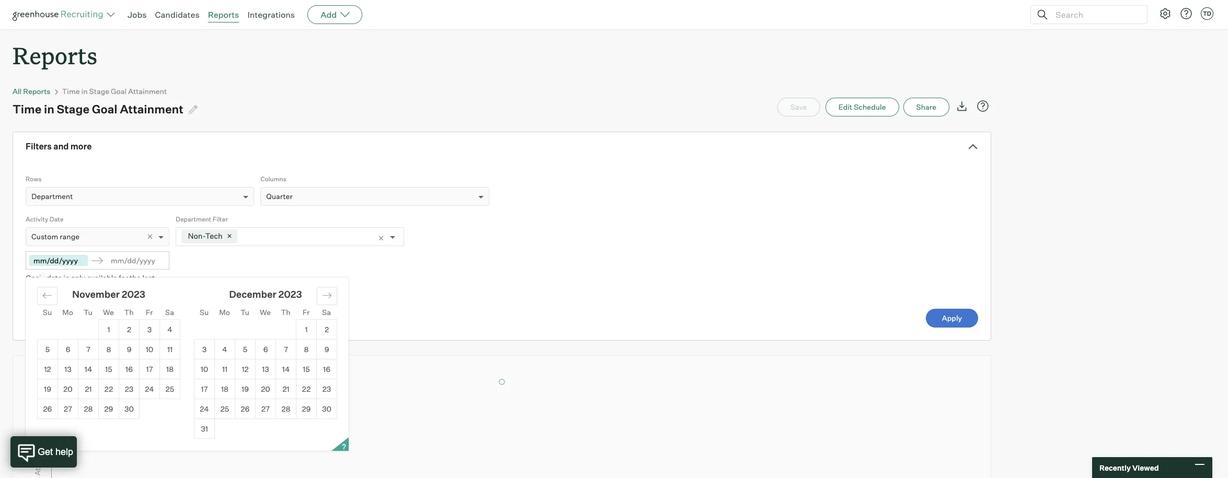 Task type: describe. For each thing, give the bounding box(es) containing it.
3 for bottom 3 button
[[202, 345, 207, 354]]

1 horizontal spatial 10 button
[[195, 360, 214, 379]]

0 horizontal spatial 24 button
[[140, 380, 160, 399]]

2 13 button from the left
[[256, 360, 276, 379]]

and
[[53, 141, 69, 152]]

2 20 from the left
[[261, 385, 270, 394]]

viewed
[[1133, 464, 1159, 473]]

1 20 button from the left
[[58, 380, 78, 399]]

is
[[64, 274, 69, 283]]

0 horizontal spatial 4 button
[[160, 320, 180, 340]]

2 27 from the left
[[261, 405, 270, 414]]

0 horizontal spatial 11 button
[[160, 340, 180, 359]]

2 1 from the left
[[305, 325, 308, 334]]

14 for second 14 "button" from the left
[[282, 365, 290, 374]]

2 29 from the left
[[302, 405, 311, 414]]

31
[[201, 425, 208, 434]]

department option
[[31, 192, 73, 201]]

1 vertical spatial 11 button
[[215, 360, 235, 379]]

10 for the topmost 10 button
[[146, 345, 153, 354]]

1 vertical spatial 3 button
[[195, 340, 214, 359]]

days
[[41, 284, 57, 293]]

all reports link
[[13, 87, 51, 96]]

2 7 button from the left
[[276, 340, 296, 359]]

1 vertical spatial attainment
[[120, 102, 183, 116]]

reports link
[[208, 9, 239, 20]]

columns
[[261, 175, 287, 183]]

1 5 button from the left
[[38, 340, 58, 359]]

0 horizontal spatial time
[[13, 102, 42, 116]]

december
[[229, 289, 277, 300]]

25 for bottommost 25 button
[[221, 405, 229, 414]]

edit schedule button
[[826, 98, 899, 117]]

region containing november 2023
[[26, 278, 658, 451]]

recently
[[1100, 464, 1131, 473]]

filters and more
[[26, 141, 92, 152]]

2 19 button from the left
[[235, 380, 255, 399]]

tech
[[205, 232, 223, 241]]

0 vertical spatial time in stage goal attainment
[[62, 87, 167, 96]]

1 7 button from the left
[[78, 340, 98, 359]]

16 for second the 16 button from the right
[[126, 365, 133, 374]]

activity
[[26, 216, 48, 223]]

11 for the bottom 11 button
[[222, 365, 228, 374]]

13 for first 13 button from right
[[262, 365, 269, 374]]

0 horizontal spatial in
[[44, 102, 54, 116]]

×
[[147, 230, 153, 242]]

share button
[[903, 98, 950, 117]]

department filter
[[176, 216, 228, 223]]

1 mo from the left
[[62, 308, 73, 317]]

2 we from the left
[[260, 308, 271, 317]]

jobs
[[128, 9, 147, 20]]

2 mo from the left
[[219, 308, 230, 317]]

2 tu from the left
[[241, 308, 249, 317]]

1 vertical spatial time in stage goal attainment
[[13, 102, 183, 116]]

1 fr from the left
[[146, 308, 153, 317]]

22 for first "22" button from the left
[[105, 385, 113, 394]]

goals
[[26, 274, 45, 283]]

1 vertical spatial stage
[[57, 102, 89, 116]]

1 23 button from the left
[[119, 380, 139, 399]]

edit
[[839, 103, 853, 111]]

1 8 from the left
[[106, 345, 111, 354]]

2 9 from the left
[[325, 345, 329, 354]]

1 horizontal spatial in
[[81, 87, 88, 96]]

2 su from the left
[[200, 308, 209, 317]]

add button
[[308, 5, 363, 24]]

2 28 button from the left
[[276, 400, 296, 419]]

1 30 button from the left
[[119, 400, 139, 419]]

td button
[[1199, 5, 1216, 22]]

available
[[87, 274, 117, 283]]

1 19 button from the left
[[38, 380, 58, 399]]

2 2 button from the left
[[317, 320, 337, 340]]

0 vertical spatial attainment
[[128, 87, 167, 96]]

apply
[[942, 314, 962, 323]]

filters
[[26, 141, 52, 152]]

1 6 button from the left
[[58, 340, 78, 359]]

only
[[71, 274, 85, 283]]

0 horizontal spatial 3 button
[[140, 320, 160, 340]]

0 horizontal spatial 25 button
[[160, 380, 180, 399]]

custom range option
[[31, 232, 80, 241]]

2 30 button from the left
[[317, 400, 337, 419]]

0 vertical spatial goal
[[111, 87, 127, 96]]

4 for the leftmost the 4 button
[[168, 325, 172, 334]]

all reports
[[13, 87, 51, 96]]

2 26 button from the left
[[235, 400, 255, 419]]

december 2023
[[229, 289, 302, 300]]

add
[[321, 9, 337, 20]]

date
[[50, 216, 64, 223]]

candidates link
[[155, 9, 200, 20]]

2 6 button from the left
[[256, 340, 276, 359]]

16 for 2nd the 16 button from the left
[[323, 365, 330, 374]]

range
[[60, 232, 80, 241]]

22 for 1st "22" button from right
[[302, 385, 311, 394]]

rows
[[26, 175, 42, 183]]

2 5 from the left
[[243, 345, 247, 354]]

time in stage goal attainment link
[[62, 87, 167, 96]]

1 tu from the left
[[84, 308, 93, 317]]

1 vertical spatial 4 button
[[215, 340, 235, 359]]

filter
[[213, 216, 228, 223]]

1 28 button from the left
[[78, 400, 98, 419]]

1 sa from the left
[[165, 308, 174, 317]]

2 15 from the left
[[303, 365, 310, 374]]

1 mm/dd/yyyy from the left
[[33, 256, 78, 265]]

last
[[142, 274, 155, 283]]

2 fr from the left
[[303, 308, 310, 317]]

25 for leftmost 25 button
[[166, 385, 174, 394]]

0 horizontal spatial 24
[[145, 385, 154, 394]]

2 6 from the left
[[263, 345, 268, 354]]

2 27 button from the left
[[256, 400, 276, 419]]

11 for leftmost 11 button
[[167, 345, 173, 354]]

28 for 1st the 28 button from the left
[[84, 405, 93, 414]]

1 vertical spatial 17 button
[[195, 380, 214, 399]]

? button
[[332, 438, 349, 451]]

1 15 from the left
[[105, 365, 112, 374]]

integrations
[[248, 9, 295, 20]]

more
[[71, 141, 92, 152]]

14 for 2nd 14 "button" from the right
[[85, 365, 92, 374]]

2 20 button from the left
[[256, 380, 276, 399]]

2 21 from the left
[[283, 385, 290, 394]]

31 button
[[195, 420, 214, 439]]

integrations link
[[248, 9, 295, 20]]

goals data is only available for the last 365 days
[[26, 274, 155, 293]]

28 for second the 28 button
[[282, 405, 291, 414]]

1 vertical spatial 25 button
[[215, 400, 235, 419]]

1 vertical spatial reports
[[13, 40, 97, 71]]

365
[[26, 284, 39, 293]]

2 8 button from the left
[[297, 340, 316, 359]]

1 29 from the left
[[104, 405, 113, 414]]

2 sa from the left
[[322, 308, 331, 317]]

1 5 from the left
[[45, 345, 50, 354]]

data
[[47, 274, 62, 283]]

all
[[13, 87, 22, 96]]

2023 for november 2023
[[122, 289, 145, 300]]

Search text field
[[1053, 7, 1138, 22]]

non-tech
[[188, 232, 223, 241]]

non-
[[188, 232, 205, 241]]

13 for first 13 button
[[64, 365, 72, 374]]

0 vertical spatial time
[[62, 87, 80, 96]]

1 we from the left
[[103, 308, 114, 317]]

0 horizontal spatial 18 button
[[160, 360, 180, 379]]

2 for second 2 button from the left
[[325, 325, 329, 334]]

td
[[1203, 10, 1212, 17]]

the
[[130, 274, 141, 283]]



Task type: vqa. For each thing, say whether or not it's contained in the screenshot.
Time in Stage Goal Attainment
yes



Task type: locate. For each thing, give the bounding box(es) containing it.
0 vertical spatial 10 button
[[140, 340, 160, 359]]

1 vertical spatial 3
[[202, 345, 207, 354]]

1 23 from the left
[[125, 385, 133, 394]]

1 26 from the left
[[43, 405, 52, 414]]

1 horizontal spatial 18 button
[[215, 380, 235, 399]]

0 horizontal spatial we
[[103, 308, 114, 317]]

17 button
[[140, 360, 160, 379], [195, 380, 214, 399]]

27
[[64, 405, 72, 414], [261, 405, 270, 414]]

1 26 button from the left
[[38, 400, 58, 419]]

reports down greenhouse recruiting image
[[13, 40, 97, 71]]

1 horizontal spatial 12 button
[[235, 360, 255, 379]]

mm/dd/yyyy up data
[[33, 256, 78, 265]]

5
[[45, 345, 50, 354], [243, 345, 247, 354]]

recently viewed
[[1100, 464, 1159, 473]]

0 horizontal spatial 20
[[63, 385, 73, 394]]

mo down the november
[[62, 308, 73, 317]]

1 2 button from the left
[[119, 320, 139, 340]]

apply button
[[926, 309, 979, 328]]

16 button
[[119, 360, 139, 379], [317, 360, 337, 379]]

1 horizontal spatial fr
[[303, 308, 310, 317]]

mo down december
[[219, 308, 230, 317]]

1 vertical spatial in
[[44, 102, 54, 116]]

0 horizontal spatial 17 button
[[140, 360, 160, 379]]

attainment
[[128, 87, 167, 96], [120, 102, 183, 116]]

1 horizontal spatial 20 button
[[256, 380, 276, 399]]

0 horizontal spatial 12
[[44, 365, 51, 374]]

we down december 2023 on the left of page
[[260, 308, 271, 317]]

15 button
[[99, 360, 119, 379], [297, 360, 316, 379]]

22
[[105, 385, 113, 394], [302, 385, 311, 394]]

2 28 from the left
[[282, 405, 291, 414]]

2 14 from the left
[[282, 365, 290, 374]]

0 horizontal spatial 9 button
[[119, 340, 139, 359]]

0 horizontal spatial fr
[[146, 308, 153, 317]]

1 horizontal spatial 3
[[202, 345, 207, 354]]

1 13 from the left
[[64, 365, 72, 374]]

0 horizontal spatial 23
[[125, 385, 133, 394]]

23 for 2nd the 23 button from right
[[125, 385, 133, 394]]

0 vertical spatial reports
[[208, 9, 239, 20]]

department for department filter
[[176, 216, 211, 223]]

department
[[31, 192, 73, 201], [176, 216, 211, 223]]

quarter
[[266, 192, 293, 201]]

1 22 from the left
[[105, 385, 113, 394]]

15
[[105, 365, 112, 374], [303, 365, 310, 374]]

2 19 from the left
[[242, 385, 249, 394]]

2 2023 from the left
[[279, 289, 302, 300]]

1 vertical spatial 10 button
[[195, 360, 214, 379]]

23 for 2nd the 23 button from left
[[323, 385, 331, 394]]

12 for 1st 12 button from the right
[[242, 365, 249, 374]]

1 29 button from the left
[[99, 400, 119, 419]]

time down all reports
[[13, 102, 42, 116]]

1 21 from the left
[[85, 385, 92, 394]]

1 1 button from the left
[[99, 320, 119, 340]]

22 button
[[99, 380, 119, 399], [297, 380, 316, 399]]

1 vertical spatial 25
[[221, 405, 229, 414]]

1 27 button from the left
[[58, 400, 78, 419]]

1 1 from the left
[[107, 325, 110, 334]]

greenhouse recruiting image
[[13, 8, 107, 21]]

1 button
[[99, 320, 119, 340], [297, 320, 316, 340]]

0 horizontal spatial 3
[[147, 325, 152, 334]]

0 vertical spatial 25 button
[[160, 380, 180, 399]]

30
[[124, 405, 134, 414], [322, 405, 332, 414]]

su
[[43, 308, 52, 317], [200, 308, 209, 317]]

tu down december
[[241, 308, 249, 317]]

2 13 from the left
[[262, 365, 269, 374]]

18 for bottom 18 button
[[221, 385, 229, 394]]

2 26 from the left
[[241, 405, 250, 414]]

th down november 2023
[[124, 308, 134, 317]]

0 vertical spatial 24 button
[[140, 380, 160, 399]]

19 for first 19 button from the right
[[242, 385, 249, 394]]

9 button
[[119, 340, 139, 359], [317, 340, 337, 359]]

1 horizontal spatial department
[[176, 216, 211, 223]]

stage
[[89, 87, 109, 96], [57, 102, 89, 116]]

2 29 button from the left
[[297, 400, 316, 419]]

1 19 from the left
[[44, 385, 51, 394]]

2 16 button from the left
[[317, 360, 337, 379]]

6
[[66, 345, 70, 354], [263, 345, 268, 354]]

2 down november 2023
[[127, 325, 131, 334]]

24 button
[[140, 380, 160, 399], [195, 400, 214, 419]]

1 30 from the left
[[124, 405, 134, 414]]

0 horizontal spatial 19
[[44, 385, 51, 394]]

4 for bottom the 4 button
[[222, 345, 227, 354]]

3
[[147, 325, 152, 334], [202, 345, 207, 354]]

1 horizontal spatial 6
[[263, 345, 268, 354]]

0 horizontal spatial 8
[[106, 345, 111, 354]]

25
[[166, 385, 174, 394], [221, 405, 229, 414]]

0 horizontal spatial 15
[[105, 365, 112, 374]]

?
[[342, 443, 346, 451]]

november
[[72, 289, 120, 300]]

2 14 button from the left
[[276, 360, 296, 379]]

for
[[119, 274, 128, 283]]

17
[[146, 365, 153, 374], [201, 385, 208, 394]]

1 vertical spatial 4
[[222, 345, 227, 354]]

2 7 from the left
[[284, 345, 288, 354]]

time
[[62, 87, 80, 96], [13, 102, 42, 116]]

1 horizontal spatial 19 button
[[235, 380, 255, 399]]

6 button
[[58, 340, 78, 359], [256, 340, 276, 359]]

download image
[[956, 100, 969, 113]]

0 vertical spatial 11 button
[[160, 340, 180, 359]]

2 9 button from the left
[[317, 340, 337, 359]]

20
[[63, 385, 73, 394], [261, 385, 270, 394]]

1 14 button from the left
[[78, 360, 98, 379]]

mo
[[62, 308, 73, 317], [219, 308, 230, 317]]

jobs link
[[128, 9, 147, 20]]

1 vertical spatial 18 button
[[215, 380, 235, 399]]

0 horizontal spatial 11
[[167, 345, 173, 354]]

1 horizontal spatial 3 button
[[195, 340, 214, 359]]

november 2023
[[72, 289, 145, 300]]

1 7 from the left
[[86, 345, 90, 354]]

0 vertical spatial 17 button
[[140, 360, 160, 379]]

2 22 button from the left
[[297, 380, 316, 399]]

1 horizontal spatial 21
[[283, 385, 290, 394]]

2 22 from the left
[[302, 385, 311, 394]]

4
[[168, 325, 172, 334], [222, 345, 227, 354]]

14 button
[[78, 360, 98, 379], [276, 360, 296, 379]]

1
[[107, 325, 110, 334], [305, 325, 308, 334]]

0 vertical spatial stage
[[89, 87, 109, 96]]

td button
[[1201, 7, 1214, 20]]

custom
[[31, 232, 58, 241]]

reports right candidates
[[208, 9, 239, 20]]

4 button
[[160, 320, 180, 340], [215, 340, 235, 359]]

0 vertical spatial 11
[[167, 345, 173, 354]]

configure image
[[1159, 7, 1172, 20]]

1 16 from the left
[[126, 365, 133, 374]]

reports
[[208, 9, 239, 20], [13, 40, 97, 71], [23, 87, 51, 96]]

1 su from the left
[[43, 308, 52, 317]]

tu
[[84, 308, 93, 317], [241, 308, 249, 317]]

9
[[127, 345, 131, 354], [325, 345, 329, 354]]

1 13 button from the left
[[58, 360, 78, 379]]

1 horizontal spatial 13 button
[[256, 360, 276, 379]]

tu down the november
[[84, 308, 93, 317]]

0 horizontal spatial mm/dd/yyyy
[[33, 256, 78, 265]]

0 horizontal spatial 13
[[64, 365, 72, 374]]

0 horizontal spatial 7 button
[[78, 340, 98, 359]]

17 for 17 button to the bottom
[[201, 385, 208, 394]]

0 horizontal spatial 1
[[107, 325, 110, 334]]

17 for top 17 button
[[146, 365, 153, 374]]

0 horizontal spatial 8 button
[[99, 340, 119, 359]]

department for department
[[31, 192, 73, 201]]

0 vertical spatial department
[[31, 192, 73, 201]]

1 horizontal spatial tu
[[241, 308, 249, 317]]

0 horizontal spatial 22
[[105, 385, 113, 394]]

11
[[167, 345, 173, 354], [222, 365, 228, 374]]

department up 'non-'
[[176, 216, 211, 223]]

1 horizontal spatial 24 button
[[195, 400, 214, 419]]

1 vertical spatial 24
[[200, 405, 209, 414]]

0 vertical spatial in
[[81, 87, 88, 96]]

1 horizontal spatial 1 button
[[297, 320, 316, 340]]

1 horizontal spatial su
[[200, 308, 209, 317]]

23 button
[[119, 380, 139, 399], [317, 380, 337, 399]]

xychart image
[[26, 356, 979, 479]]

0 vertical spatial 4
[[168, 325, 172, 334]]

0 horizontal spatial 9
[[127, 345, 131, 354]]

1 9 button from the left
[[119, 340, 139, 359]]

department up date
[[31, 192, 73, 201]]

20 button
[[58, 380, 78, 399], [256, 380, 276, 399]]

1 horizontal spatial 7 button
[[276, 340, 296, 359]]

activity date
[[26, 216, 64, 223]]

0 horizontal spatial 30 button
[[119, 400, 139, 419]]

in
[[81, 87, 88, 96], [44, 102, 54, 116]]

1 14 from the left
[[85, 365, 92, 374]]

1 15 button from the left
[[99, 360, 119, 379]]

1 horizontal spatial 30
[[322, 405, 332, 414]]

30 for 2nd 30 button from left
[[322, 405, 332, 414]]

1 16 button from the left
[[119, 360, 139, 379]]

21
[[85, 385, 92, 394], [283, 385, 290, 394]]

goal
[[111, 87, 127, 96], [92, 102, 117, 116]]

2023 left move forward to switch to the next month icon
[[279, 289, 302, 300]]

2 21 button from the left
[[276, 380, 296, 399]]

0 horizontal spatial 20 button
[[58, 380, 78, 399]]

quarter option
[[266, 192, 293, 201]]

1 horizontal spatial 16
[[323, 365, 330, 374]]

3 for leftmost 3 button
[[147, 325, 152, 334]]

1 20 from the left
[[63, 385, 73, 394]]

19 for first 19 button
[[44, 385, 51, 394]]

1 2023 from the left
[[122, 289, 145, 300]]

edit schedule
[[839, 103, 886, 111]]

1 horizontal spatial 29
[[302, 405, 311, 414]]

2 12 button from the left
[[235, 360, 255, 379]]

0 horizontal spatial 27 button
[[58, 400, 78, 419]]

1 horizontal spatial 26
[[241, 405, 250, 414]]

2 8 from the left
[[304, 345, 309, 354]]

region
[[26, 278, 658, 451]]

10
[[146, 345, 153, 354], [201, 365, 208, 374]]

0 horizontal spatial department
[[31, 192, 73, 201]]

1 27 from the left
[[64, 405, 72, 414]]

0 horizontal spatial tu
[[84, 308, 93, 317]]

0 vertical spatial 25
[[166, 385, 174, 394]]

1 horizontal spatial 23
[[323, 385, 331, 394]]

1 12 from the left
[[44, 365, 51, 374]]

None field
[[241, 229, 244, 242]]

0 horizontal spatial 25
[[166, 385, 174, 394]]

8
[[106, 345, 111, 354], [304, 345, 309, 354]]

24
[[145, 385, 154, 394], [200, 405, 209, 414]]

1 horizontal spatial 27 button
[[256, 400, 276, 419]]

1 vertical spatial time
[[13, 102, 42, 116]]

2 2 from the left
[[325, 325, 329, 334]]

we down november 2023
[[103, 308, 114, 317]]

clear all image
[[378, 235, 385, 242]]

0 horizontal spatial 18
[[166, 365, 174, 374]]

2 down move forward to switch to the next month icon
[[325, 325, 329, 334]]

1 horizontal spatial 28
[[282, 405, 291, 414]]

1 21 button from the left
[[78, 380, 98, 399]]

1 vertical spatial department
[[176, 216, 211, 223]]

2 th from the left
[[281, 308, 291, 317]]

faq image
[[977, 100, 989, 113]]

0 horizontal spatial 26 button
[[38, 400, 58, 419]]

1 horizontal spatial 15 button
[[297, 360, 316, 379]]

26 button
[[38, 400, 58, 419], [235, 400, 255, 419]]

30 for second 30 button from the right
[[124, 405, 134, 414]]

10 button
[[140, 340, 160, 359], [195, 360, 214, 379]]

8 button
[[99, 340, 119, 359], [297, 340, 316, 359]]

2 mm/dd/yyyy from the left
[[111, 256, 155, 265]]

0 horizontal spatial 1 button
[[99, 320, 119, 340]]

2 23 from the left
[[323, 385, 331, 394]]

18 button
[[160, 360, 180, 379], [215, 380, 235, 399]]

25 button
[[160, 380, 180, 399], [215, 400, 235, 419]]

2 23 button from the left
[[317, 380, 337, 399]]

2 16 from the left
[[323, 365, 330, 374]]

custom range
[[31, 232, 80, 241]]

18
[[166, 365, 174, 374], [221, 385, 229, 394]]

0 horizontal spatial 6
[[66, 345, 70, 354]]

time right all reports
[[62, 87, 80, 96]]

schedule
[[854, 103, 886, 111]]

mm/dd/yyyy up the
[[111, 256, 155, 265]]

1 vertical spatial goal
[[92, 102, 117, 116]]

0 horizontal spatial 22 button
[[99, 380, 119, 399]]

2
[[127, 325, 131, 334], [325, 325, 329, 334]]

2 vertical spatial reports
[[23, 87, 51, 96]]

1 horizontal spatial 11 button
[[215, 360, 235, 379]]

12 button
[[38, 360, 58, 379], [235, 360, 255, 379]]

2023 down the
[[122, 289, 145, 300]]

1 9 from the left
[[127, 345, 131, 354]]

1 22 button from the left
[[99, 380, 119, 399]]

1 th from the left
[[124, 308, 134, 317]]

time in stage goal attainment
[[62, 87, 167, 96], [13, 102, 183, 116]]

2 1 button from the left
[[297, 320, 316, 340]]

mm/dd/yyyy
[[33, 256, 78, 265], [111, 256, 155, 265]]

2023 for december 2023
[[279, 289, 302, 300]]

1 horizontal spatial 25
[[221, 405, 229, 414]]

2 button down november 2023
[[119, 320, 139, 340]]

0 horizontal spatial 17
[[146, 365, 153, 374]]

7 button
[[78, 340, 98, 359], [276, 340, 296, 359]]

th down december 2023 on the left of page
[[281, 308, 291, 317]]

move backward to switch to the previous month image
[[42, 291, 52, 301]]

12
[[44, 365, 51, 374], [242, 365, 249, 374]]

candidates
[[155, 9, 200, 20]]

1 8 button from the left
[[99, 340, 119, 359]]

12 for 2nd 12 button from the right
[[44, 365, 51, 374]]

1 horizontal spatial 9 button
[[317, 340, 337, 359]]

1 horizontal spatial 24
[[200, 405, 209, 414]]

0 horizontal spatial 2
[[127, 325, 131, 334]]

1 horizontal spatial 15
[[303, 365, 310, 374]]

1 horizontal spatial we
[[260, 308, 271, 317]]

11 button
[[160, 340, 180, 359], [215, 360, 235, 379]]

save and schedule this report to revisit it! element
[[778, 98, 826, 117]]

0 horizontal spatial 23 button
[[119, 380, 139, 399]]

2 15 button from the left
[[297, 360, 316, 379]]

27 button
[[58, 400, 78, 419], [256, 400, 276, 419]]

1 12 button from the left
[[38, 360, 58, 379]]

1 horizontal spatial 11
[[222, 365, 228, 374]]

21 button
[[78, 380, 98, 399], [276, 380, 296, 399]]

2 5 button from the left
[[235, 340, 255, 359]]

1 vertical spatial 17
[[201, 385, 208, 394]]

move forward to switch to the next month image
[[322, 291, 332, 301]]

18 for the leftmost 18 button
[[166, 365, 174, 374]]

3 button
[[140, 320, 160, 340], [195, 340, 214, 359]]

0 horizontal spatial 19 button
[[38, 380, 58, 399]]

1 horizontal spatial 5 button
[[235, 340, 255, 359]]

1 horizontal spatial 19
[[242, 385, 249, 394]]

share
[[917, 103, 937, 111]]

2 button down move forward to switch to the next month icon
[[317, 320, 337, 340]]

1 6 from the left
[[66, 345, 70, 354]]

19
[[44, 385, 51, 394], [242, 385, 249, 394]]

2 30 from the left
[[322, 405, 332, 414]]

reports right all
[[23, 87, 51, 96]]

2 for second 2 button from right
[[127, 325, 131, 334]]

clear all element
[[375, 228, 390, 246]]

1 28 from the left
[[84, 405, 93, 414]]

10 for rightmost 10 button
[[201, 365, 208, 374]]

1 vertical spatial 18
[[221, 385, 229, 394]]

th
[[124, 308, 134, 317], [281, 308, 291, 317]]

2 12 from the left
[[242, 365, 249, 374]]



